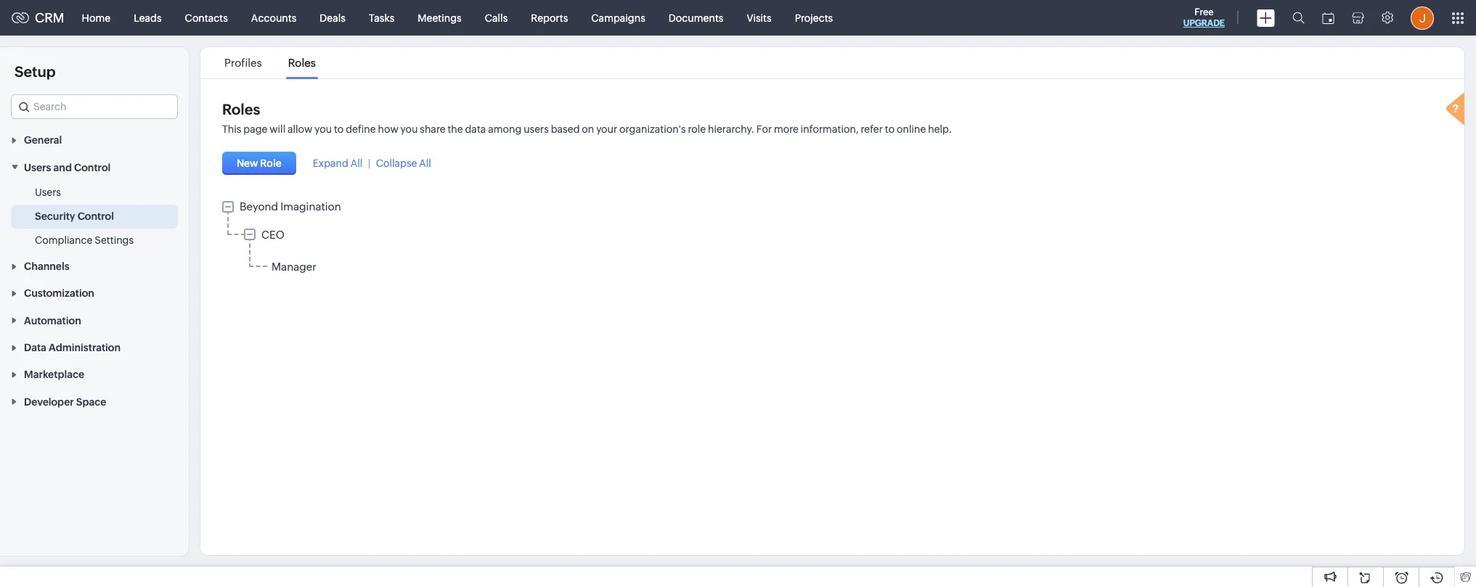 Task type: locate. For each thing, give the bounding box(es) containing it.
1 horizontal spatial all
[[419, 158, 431, 169]]

profile element
[[1402, 0, 1443, 35]]

upgrade
[[1183, 18, 1225, 28]]

tasks
[[369, 12, 394, 24]]

campaigns link
[[580, 0, 657, 35]]

users for users
[[35, 186, 61, 198]]

online
[[897, 123, 926, 135]]

users
[[524, 123, 549, 135]]

roles up the 'this'
[[222, 101, 260, 118]]

your
[[596, 123, 617, 135]]

search element
[[1284, 0, 1313, 36]]

data
[[465, 123, 486, 135]]

users and control
[[24, 162, 111, 173]]

developer space
[[24, 396, 106, 408]]

2 to from the left
[[885, 123, 895, 135]]

reports link
[[519, 0, 580, 35]]

users inside region
[[35, 186, 61, 198]]

contacts link
[[173, 0, 239, 35]]

all left |
[[350, 158, 363, 169]]

administration
[[49, 342, 121, 354]]

you right the how
[[400, 123, 418, 135]]

manager
[[272, 261, 316, 273]]

leads link
[[122, 0, 173, 35]]

leads
[[134, 12, 162, 24]]

0 vertical spatial control
[[74, 162, 111, 173]]

1 horizontal spatial roles
[[288, 57, 316, 69]]

settings
[[95, 234, 134, 246]]

roles
[[288, 57, 316, 69], [222, 101, 260, 118]]

0 horizontal spatial you
[[315, 123, 332, 135]]

None field
[[11, 94, 178, 119]]

beyond imagination
[[240, 200, 341, 213]]

automation
[[24, 315, 81, 327]]

you
[[315, 123, 332, 135], [400, 123, 418, 135]]

security control link
[[35, 209, 114, 223]]

control up compliance settings 'link' at the top of page
[[77, 210, 114, 222]]

will
[[270, 123, 285, 135]]

customization button
[[0, 280, 189, 307]]

and
[[53, 162, 72, 173]]

general
[[24, 135, 62, 146]]

meetings
[[418, 12, 462, 24]]

to
[[334, 123, 344, 135], [885, 123, 895, 135]]

to left define
[[334, 123, 344, 135]]

new role button
[[222, 152, 296, 175]]

roles inside list
[[288, 57, 316, 69]]

role
[[688, 123, 706, 135]]

compliance settings link
[[35, 233, 134, 247]]

0 horizontal spatial to
[[334, 123, 344, 135]]

all
[[350, 158, 363, 169], [419, 158, 431, 169]]

control down the general dropdown button
[[74, 162, 111, 173]]

users for users and control
[[24, 162, 51, 173]]

users left 'and'
[[24, 162, 51, 173]]

group containing beyond imagination
[[222, 200, 1443, 278]]

1 vertical spatial roles
[[222, 101, 260, 118]]

1 vertical spatial users
[[35, 186, 61, 198]]

0 vertical spatial roles
[[288, 57, 316, 69]]

users inside dropdown button
[[24, 162, 51, 173]]

on
[[582, 123, 594, 135]]

users and control button
[[0, 153, 189, 181]]

ceo
[[261, 229, 284, 241]]

group
[[222, 200, 1443, 278], [244, 227, 1443, 277]]

compliance
[[35, 234, 92, 246]]

1 vertical spatial control
[[77, 210, 114, 222]]

the
[[448, 123, 463, 135]]

developer space button
[[0, 388, 189, 415]]

collapse
[[376, 158, 417, 169]]

group inside group
[[244, 227, 1443, 277]]

1 all from the left
[[350, 158, 363, 169]]

customization
[[24, 288, 94, 299]]

users up the security
[[35, 186, 61, 198]]

1 horizontal spatial to
[[885, 123, 895, 135]]

1 to from the left
[[334, 123, 344, 135]]

deals link
[[308, 0, 357, 35]]

profile image
[[1411, 6, 1434, 29]]

list
[[211, 47, 329, 78]]

profiles link
[[222, 57, 264, 69]]

beyond
[[240, 200, 278, 213]]

information,
[[801, 123, 859, 135]]

marketplace
[[24, 369, 84, 381]]

1 horizontal spatial you
[[400, 123, 418, 135]]

refer
[[861, 123, 883, 135]]

role
[[260, 158, 282, 169]]

group containing ceo
[[244, 227, 1443, 277]]

users
[[24, 162, 51, 173], [35, 186, 61, 198]]

help.
[[928, 123, 952, 135]]

roles down accounts link
[[288, 57, 316, 69]]

documents
[[669, 12, 723, 24]]

0 vertical spatial users
[[24, 162, 51, 173]]

control inside dropdown button
[[74, 162, 111, 173]]

0 horizontal spatial all
[[350, 158, 363, 169]]

to right refer
[[885, 123, 895, 135]]

control
[[74, 162, 111, 173], [77, 210, 114, 222]]

imagination
[[280, 200, 341, 213]]

1 you from the left
[[315, 123, 332, 135]]

list containing profiles
[[211, 47, 329, 78]]

you right allow
[[315, 123, 332, 135]]

all right collapse
[[419, 158, 431, 169]]

page
[[243, 123, 267, 135]]

automation button
[[0, 307, 189, 334]]

expand
[[313, 158, 348, 169]]

calls
[[485, 12, 508, 24]]



Task type: describe. For each thing, give the bounding box(es) containing it.
this page will allow you to define how you share the data among users based on your organization's role hierarchy. for more information, refer to online help.
[[222, 123, 952, 135]]

projects
[[795, 12, 833, 24]]

home
[[82, 12, 110, 24]]

campaigns
[[591, 12, 645, 24]]

compliance settings
[[35, 234, 134, 246]]

marketplace button
[[0, 361, 189, 388]]

tasks link
[[357, 0, 406, 35]]

2 all from the left
[[419, 158, 431, 169]]

free
[[1194, 7, 1214, 17]]

organization's
[[619, 123, 686, 135]]

0 horizontal spatial roles
[[222, 101, 260, 118]]

general button
[[0, 126, 189, 153]]

hierarchy.
[[708, 123, 754, 135]]

documents link
[[657, 0, 735, 35]]

crm link
[[12, 10, 64, 25]]

data administration
[[24, 342, 121, 354]]

define
[[346, 123, 376, 135]]

allow
[[288, 123, 312, 135]]

visits link
[[735, 0, 783, 35]]

2 you from the left
[[400, 123, 418, 135]]

expand all | collapse all
[[313, 158, 431, 169]]

how
[[378, 123, 398, 135]]

accounts link
[[239, 0, 308, 35]]

setup
[[15, 63, 56, 80]]

control inside region
[[77, 210, 114, 222]]

users link
[[35, 185, 61, 199]]

crm
[[35, 10, 64, 25]]

for
[[756, 123, 772, 135]]

reports
[[531, 12, 568, 24]]

projects link
[[783, 0, 845, 35]]

new
[[237, 158, 258, 169]]

create menu image
[[1257, 9, 1275, 26]]

accounts
[[251, 12, 296, 24]]

calls link
[[473, 0, 519, 35]]

deals
[[320, 12, 346, 24]]

meetings link
[[406, 0, 473, 35]]

|
[[368, 158, 370, 169]]

calendar image
[[1322, 12, 1334, 24]]

more
[[774, 123, 799, 135]]

contacts
[[185, 12, 228, 24]]

among
[[488, 123, 522, 135]]

Search text field
[[12, 95, 177, 118]]

based
[[551, 123, 580, 135]]

new role
[[237, 158, 282, 169]]

group for this page will allow you to define how you share the data among users based on your organization's role hierarchy. for more information, refer to online help.
[[222, 200, 1443, 278]]

create menu element
[[1248, 0, 1284, 35]]

channels button
[[0, 252, 189, 280]]

space
[[76, 396, 106, 408]]

new role link
[[222, 152, 298, 175]]

roles link
[[286, 57, 318, 69]]

security
[[35, 210, 75, 222]]

profiles
[[224, 57, 262, 69]]

free upgrade
[[1183, 7, 1225, 28]]

data administration button
[[0, 334, 189, 361]]

home link
[[70, 0, 122, 35]]

data
[[24, 342, 46, 354]]

developer
[[24, 396, 74, 408]]

group for beyond imagination
[[244, 227, 1443, 277]]

security control
[[35, 210, 114, 222]]

manager link
[[272, 261, 316, 273]]

this
[[222, 123, 241, 135]]

search image
[[1292, 12, 1305, 24]]

ceo link
[[261, 229, 284, 241]]

channels
[[24, 261, 69, 272]]

users and control region
[[0, 181, 189, 252]]

help image
[[1443, 91, 1472, 130]]

share
[[420, 123, 445, 135]]

visits
[[747, 12, 772, 24]]



Task type: vqa. For each thing, say whether or not it's contained in the screenshot.
Security Control
yes



